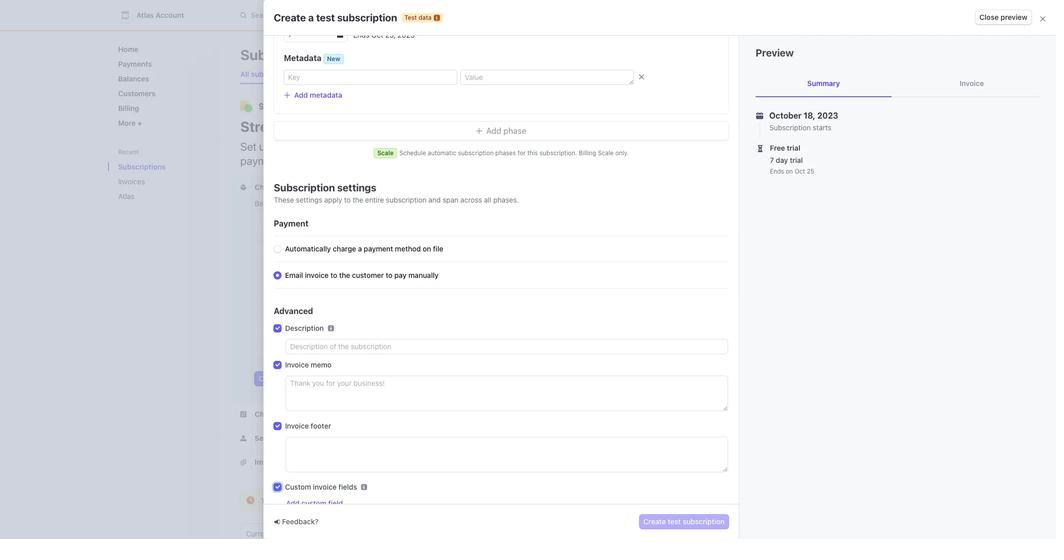Task type: vqa. For each thing, say whether or not it's contained in the screenshot.
28
no



Task type: describe. For each thing, give the bounding box(es) containing it.
payments inside streamline your billing workflows set up and manage your billing operations to capture more revenue and accept recurring payments globally.
[[240, 154, 288, 168]]

for
[[518, 149, 526, 157]]

choose your pricing model button
[[240, 182, 351, 193]]

atlas for atlas
[[118, 192, 134, 201]]

filter
[[726, 50, 743, 59]]

account
[[156, 11, 184, 19]]

test clocks
[[312, 70, 351, 78]]

home link
[[114, 41, 212, 58]]

1 horizontal spatial revenue
[[764, 222, 791, 230]]

more
[[118, 119, 138, 127]]

0 vertical spatial ends
[[353, 30, 370, 39]]

close
[[980, 13, 999, 21]]

data
[[419, 14, 432, 21]]

invoice link
[[904, 70, 1040, 97]]

usage based charge customers based on how much they use in a billing cycle.
[[263, 300, 435, 330]]

cycle.
[[284, 321, 304, 330]]

entire
[[365, 196, 384, 204]]

upgrade to scale
[[722, 241, 781, 250]]

preview
[[1001, 13, 1028, 21]]

2 of from the left
[[432, 234, 439, 243]]

view docs down determine
[[472, 262, 506, 271]]

recurring up 'subscriptions,' at the right
[[747, 137, 777, 146]]

automatic
[[428, 149, 457, 157]]

your for integrations
[[277, 497, 291, 505]]

add for add phase
[[486, 126, 502, 136]]

core navigation links element
[[114, 41, 212, 131]]

custom
[[302, 499, 327, 508]]

Search search field
[[234, 6, 522, 25]]

payments down the 25
[[779, 192, 811, 200]]

balances
[[118, 74, 149, 83]]

charge
[[263, 311, 287, 320]]

more
[[497, 140, 522, 153]]

tab list containing all subscriptions
[[236, 65, 908, 84]]

payments up automate
[[718, 200, 750, 209]]

free trial 7 day trial ends on oct 25
[[770, 144, 815, 175]]

view for usage based
[[263, 340, 279, 348]]

subscription inside billing scale 0.8% on recurring payments and one-time invoice payments automate quoting, subscription billing, invoicing, revenue recovery, and revenue recognition.
[[781, 213, 821, 222]]

accept
[[587, 140, 620, 153]]

streamline
[[240, 118, 313, 135]]

invoice inside billing scale 0.8% on recurring payments and one-time invoice payments automate quoting, subscription billing, invoicing, revenue recovery, and revenue recognition.
[[859, 192, 882, 200]]

tab list containing current
[[240, 524, 908, 540]]

much
[[373, 311, 391, 320]]

or
[[826, 150, 832, 158]]

metadata
[[310, 91, 342, 99]]

and up upgrade to scale
[[750, 222, 762, 230]]

revenue inside streamline your billing workflows set up and manage your billing operations to capture more revenue and accept recurring payments globally.
[[525, 140, 563, 153]]

upgrade
[[722, 241, 752, 250]]

manage inside streamline your billing workflows set up and manage your billing operations to capture more revenue and accept recurring payments globally.
[[295, 140, 334, 153]]

and left accept
[[566, 140, 584, 153]]

create pricing link
[[255, 372, 321, 386]]

based inside good-better-best provide a choice of escalating prices, based on tier of service.
[[387, 234, 407, 243]]

time for one-
[[842, 192, 857, 200]]

billing for billing
[[118, 104, 139, 113]]

invoice for email invoice to the customer to pay manually
[[305, 271, 329, 280]]

memo
[[311, 361, 332, 369]]

0.5%
[[718, 137, 735, 146]]

test for test clocks
[[312, 70, 327, 78]]

test inside "create test subscription" button
[[668, 518, 681, 526]]

up
[[259, 140, 272, 153]]

to left pay
[[386, 271, 393, 280]]

upgrade to scale button
[[718, 238, 785, 253]]

invoice for invoice footer
[[285, 422, 309, 431]]

and right up
[[274, 140, 293, 153]]

people
[[584, 234, 607, 243]]

billing left schedule
[[361, 140, 389, 153]]

and inside subscription settings these settings apply to the entire subscription and span across all phases.
[[429, 196, 441, 204]]

oct inside free trial 7 day trial ends on oct 25
[[795, 168, 806, 175]]

a inside usage based charge customers based on how much they use in a billing cycle.
[[431, 311, 435, 320]]

customers link
[[114, 85, 212, 102]]

0 horizontal spatial settings
[[296, 196, 322, 204]]

view docs button for better-
[[257, 256, 310, 274]]

recurring inside streamline your billing workflows set up and manage your billing operations to capture more revenue and accept recurring payments globally.
[[622, 140, 666, 153]]

billing for billing scale 0.8% on recurring payments and one-time invoice payments automate quoting, subscription billing, invoicing, revenue recovery, and revenue recognition.
[[718, 178, 739, 186]]

a inside determine price by the number of people using a subscription.
[[628, 234, 632, 243]]

view for good-better-best
[[263, 262, 279, 271]]

billing left only.
[[579, 149, 597, 157]]

subscription. inside determine price by the number of people using a subscription.
[[472, 244, 514, 253]]

add metadata
[[294, 91, 342, 99]]

0 horizontal spatial based
[[289, 300, 312, 309]]

0 vertical spatial subscription.
[[540, 149, 577, 157]]

of inside determine price by the number of people using a subscription.
[[576, 234, 582, 243]]

1 horizontal spatial test
[[493, 497, 506, 505]]

search
[[251, 11, 274, 19]]

1 horizontal spatial clocks
[[507, 497, 529, 505]]

good-
[[263, 223, 287, 232]]

to inside subscription settings these settings apply to the entire subscription and span across all phases.
[[344, 196, 351, 204]]

new
[[327, 55, 340, 63]]

Description of the subscription text field
[[286, 340, 728, 354]]

add for add metadata
[[294, 91, 308, 99]]

customer
[[352, 271, 384, 280]]

1 horizontal spatial settings
[[337, 182, 377, 194]]

atlas link
[[114, 188, 198, 205]]

scale inside upgrade to scale button
[[762, 241, 781, 250]]

starter
[[751, 123, 774, 132]]

2 horizontal spatial revenue
[[880, 213, 906, 222]]

data
[[529, 32, 543, 38]]

subscription inside october 18, 2023 subscription starts
[[770, 123, 811, 132]]

create a test subscription
[[274, 11, 397, 23]]

0 vertical spatial test
[[316, 11, 335, 23]]

best
[[314, 223, 330, 232]]

2023 inside october 18, 2023 subscription starts
[[818, 111, 839, 120]]

0 horizontal spatial 2023
[[398, 30, 415, 39]]

one-
[[827, 192, 843, 200]]

quoting,
[[752, 213, 779, 222]]

add phase
[[486, 126, 527, 136]]

create for create pricing
[[259, 374, 281, 383]]

automatically charge a payment method on file
[[285, 245, 444, 253]]

to inside streamline your billing workflows set up and manage your billing operations to capture more revenue and accept recurring payments globally.
[[446, 140, 455, 153]]

scale left only.
[[598, 149, 614, 157]]

before
[[255, 199, 276, 208]]

usage
[[263, 300, 287, 309]]

trials
[[808, 150, 824, 158]]

customers
[[289, 311, 323, 320]]

invoice for invoice
[[960, 79, 985, 88]]

recent element
[[108, 158, 220, 205]]

advanced
[[274, 307, 313, 316]]

choose
[[255, 183, 281, 192]]

7
[[770, 156, 774, 165]]

create for create a test subscription
[[274, 11, 306, 23]]

subscription up ends oct 25, 2023
[[337, 11, 397, 23]]

email invoice to the customer to pay manually
[[285, 271, 439, 280]]

subscription inside subscription settings these settings apply to the entire subscription and span across all phases.
[[386, 196, 427, 204]]

service.
[[263, 244, 289, 253]]

prices,
[[363, 234, 385, 243]]

fields
[[339, 483, 357, 492]]

invoice for custom invoice fields
[[313, 483, 337, 492]]

determine
[[472, 234, 506, 243]]

test
[[514, 32, 527, 38]]

scale left schedule
[[377, 149, 394, 157]]

manage inside billing starter 0.5% on recurring payments create subscriptions, offer trials or discounts, and effortlessly manage recurring billing.
[[757, 158, 783, 167]]

billing link
[[114, 100, 212, 117]]

your for billing
[[316, 118, 345, 135]]

subscription down svg icon
[[458, 149, 494, 157]]

time for through
[[461, 497, 475, 505]]

through
[[433, 497, 459, 505]]

on inside billing scale 0.8% on recurring payments and one-time invoice payments automate quoting, subscription billing, invoicing, revenue recovery, and revenue recognition.
[[737, 192, 745, 200]]

test data
[[514, 32, 543, 38]]

.
[[529, 497, 531, 505]]

recurring up the 25
[[785, 158, 815, 167]]

invoice for invoice memo
[[285, 361, 309, 369]]

choose your pricing model
[[255, 183, 349, 192]]

a up "metadata"
[[308, 11, 314, 23]]

1 vertical spatial pricing
[[413, 199, 435, 208]]

test your integrations and simulate billing scenarios through time with test clocks .
[[261, 497, 531, 505]]

the for email invoice to the customer to pay manually
[[339, 271, 350, 280]]

your up model
[[337, 140, 358, 153]]

provide
[[263, 234, 288, 243]]

1 of from the left
[[319, 234, 326, 243]]



Task type: locate. For each thing, give the bounding box(es) containing it.
on right 0.8%
[[737, 192, 745, 200]]

0 horizontal spatial test
[[316, 11, 335, 23]]

on inside usage based charge customers based on how much they use in a billing cycle.
[[347, 311, 355, 320]]

docs for based
[[281, 340, 297, 348]]

to inside button
[[754, 241, 761, 250]]

subscription. right this
[[540, 149, 577, 157]]

1 horizontal spatial the
[[353, 196, 363, 204]]

recurring up the quoting,
[[747, 192, 777, 200]]

oct left 25,
[[372, 30, 384, 39]]

billing inside core navigation links element
[[118, 104, 139, 113]]

0 vertical spatial add
[[294, 91, 308, 99]]

subscription up canceled
[[683, 518, 725, 526]]

balances link
[[114, 70, 212, 87]]

pricing inside create pricing link
[[283, 374, 306, 383]]

1 vertical spatial oct
[[795, 168, 806, 175]]

your for pricing
[[283, 183, 299, 192]]

billing right simulate
[[378, 497, 397, 505]]

1 vertical spatial clocks
[[507, 497, 529, 505]]

time inside billing scale 0.8% on recurring payments and one-time invoice payments automate quoting, subscription billing, invoicing, revenue recovery, and revenue recognition.
[[842, 192, 857, 200]]

view docs button down cycle.
[[257, 333, 310, 352]]

0 horizontal spatial oct
[[372, 30, 384, 39]]

more button
[[114, 115, 212, 131]]

on left tier
[[409, 234, 418, 243]]

your inside dropdown button
[[283, 183, 299, 192]]

automatically
[[285, 245, 331, 253]]

0 vertical spatial manage
[[295, 140, 334, 153]]

2 horizontal spatial the
[[536, 234, 547, 243]]

0 horizontal spatial test
[[261, 497, 275, 505]]

export
[[765, 50, 787, 59]]

custom
[[285, 483, 311, 492]]

you
[[278, 199, 290, 208]]

view docs button for based
[[257, 333, 310, 352]]

0 horizontal spatial ends
[[353, 30, 370, 39]]

billing inside billing starter 0.5% on recurring payments create subscriptions, offer trials or discounts, and effortlessly manage recurring billing.
[[728, 123, 749, 132]]

recurring inside billing scale 0.8% on recurring payments and one-time invoice payments automate quoting, subscription billing, invoicing, revenue recovery, and revenue recognition.
[[747, 192, 777, 200]]

view docs down cycle.
[[263, 340, 297, 348]]

on inside free trial 7 day trial ends on oct 25
[[786, 168, 793, 175]]

and inside billing starter 0.5% on recurring payments create subscriptions, offer trials or discounts, and effortlessly manage recurring billing.
[[870, 150, 883, 158]]

3 of from the left
[[576, 234, 582, 243]]

create inside billing starter 0.5% on recurring payments create subscriptions, offer trials or discounts, and effortlessly manage recurring billing.
[[718, 150, 740, 158]]

file
[[433, 245, 444, 253]]

invoice inside tab list
[[960, 79, 985, 88]]

model
[[327, 183, 349, 192]]

all subscriptions link
[[236, 67, 302, 82]]

oct left the 25
[[795, 168, 806, 175]]

ends oct 25, 2023
[[353, 30, 415, 39]]

based up customers
[[289, 300, 312, 309]]

oct
[[372, 30, 384, 39], [795, 168, 806, 175]]

of down best
[[319, 234, 326, 243]]

the inside determine price by the number of people using a subscription.
[[536, 234, 547, 243]]

svg image down invoice memo
[[311, 376, 317, 382]]

test
[[405, 14, 417, 21], [312, 70, 327, 78], [261, 497, 275, 505]]

view down 'service.' at the left top of the page
[[263, 262, 279, 271]]

add for add custom field
[[286, 499, 300, 508]]

0 horizontal spatial subscription
[[274, 182, 335, 194]]

a right "charge"
[[358, 245, 362, 253]]

models.
[[437, 199, 463, 208]]

pricing inside choose your pricing model dropdown button
[[301, 183, 325, 192]]

billing starter 0.5% on recurring payments create subscriptions, offer trials or discounts, and effortlessly manage recurring billing.
[[718, 123, 883, 167]]

the left customer
[[339, 271, 350, 280]]

subscription inside button
[[683, 518, 725, 526]]

export button
[[752, 48, 792, 62]]

2 vertical spatial pricing
[[283, 374, 306, 383]]

clocks down new on the top of page
[[329, 70, 351, 78]]

october 18, 2023 subscription starts
[[770, 111, 839, 132]]

None text field
[[286, 438, 728, 472]]

phases
[[496, 149, 516, 157]]

1 vertical spatial atlas
[[118, 192, 134, 201]]

price
[[508, 234, 524, 243]]

2 vertical spatial the
[[339, 271, 350, 280]]

svg image left choose
[[240, 184, 247, 191]]

svg image
[[476, 128, 482, 134]]

billing,
[[823, 213, 845, 222]]

all
[[240, 70, 249, 78]]

1 horizontal spatial ends
[[770, 168, 785, 175]]

invoice memo
[[285, 361, 332, 369]]

svg image inside create pricing link
[[311, 376, 317, 382]]

subscription inside subscription settings these settings apply to the entire subscription and span across all phases.
[[274, 182, 335, 194]]

to down "charge"
[[331, 271, 338, 280]]

streamline your billing workflows set up and manage your billing operations to capture more revenue and accept recurring payments globally.
[[240, 118, 666, 168]]

the inside subscription settings these settings apply to the entire subscription and span across all phases.
[[353, 196, 363, 204]]

pricing left models.
[[413, 199, 435, 208]]

subscriptions
[[251, 70, 298, 78]]

2023
[[398, 30, 415, 39], [818, 111, 839, 120]]

create inside button
[[644, 518, 666, 526]]

invoices
[[118, 177, 145, 186]]

based up method in the left top of the page
[[387, 234, 407, 243]]

2 vertical spatial invoice
[[285, 422, 309, 431]]

trial right free
[[787, 144, 801, 152]]

0 vertical spatial oct
[[372, 30, 384, 39]]

0 vertical spatial pricing
[[301, 183, 325, 192]]

using
[[609, 234, 626, 243]]

invoice right email
[[305, 271, 329, 280]]

a right in
[[431, 311, 435, 320]]

0 horizontal spatial clocks
[[329, 70, 351, 78]]

atlas inside atlas account button
[[137, 11, 154, 19]]

docs down cycle.
[[281, 340, 297, 348]]

subscriptions up the subscriptions
[[240, 46, 333, 63]]

0 vertical spatial trial
[[787, 144, 801, 152]]

summary link
[[756, 70, 892, 97]]

time
[[842, 192, 857, 200], [461, 497, 475, 505]]

number
[[549, 234, 574, 243]]

test up "current"
[[261, 497, 275, 505]]

2 vertical spatial test
[[668, 518, 681, 526]]

1 horizontal spatial svg image
[[311, 376, 317, 382]]

subscriptions inside 'link'
[[118, 163, 166, 171]]

schedule automatic subscription phases for this subscription. billing scale only.
[[400, 149, 629, 157]]

across
[[461, 196, 482, 204]]

manage up globally.
[[295, 140, 334, 153]]

view docs down 'service.' at the left top of the page
[[263, 262, 297, 271]]

recurring right common
[[381, 199, 411, 208]]

create
[[274, 11, 306, 23], [718, 150, 740, 158], [259, 374, 281, 383], [644, 518, 666, 526]]

billing inside usage based charge customers based on how much they use in a billing cycle.
[[263, 321, 282, 330]]

canceled
[[694, 530, 725, 539]]

0 horizontal spatial atlas
[[118, 192, 134, 201]]

subscription.
[[540, 149, 577, 157], [472, 244, 514, 253]]

recent navigation links element
[[108, 148, 220, 205]]

time left with
[[461, 497, 475, 505]]

1 horizontal spatial of
[[432, 234, 439, 243]]

1 vertical spatial settings
[[296, 196, 322, 204]]

a inside good-better-best provide a choice of escalating prices, based on tier of service.
[[290, 234, 293, 243]]

billing up 'more'
[[118, 104, 139, 113]]

globally.
[[291, 154, 330, 168]]

payments inside billing starter 0.5% on recurring payments create subscriptions, offer trials or discounts, and effortlessly manage recurring billing.
[[779, 137, 811, 146]]

0 horizontal spatial time
[[461, 497, 475, 505]]

0 horizontal spatial of
[[319, 234, 326, 243]]

field
[[328, 499, 343, 508]]

view down determine
[[472, 262, 488, 271]]

close preview
[[980, 13, 1028, 21]]

pricing
[[301, 183, 325, 192], [413, 199, 435, 208], [283, 374, 306, 383]]

manually
[[409, 271, 439, 280]]

simulate
[[348, 497, 376, 505]]

0 vertical spatial 2023
[[398, 30, 415, 39]]

ends inside free trial 7 day trial ends on oct 25
[[770, 168, 785, 175]]

0 vertical spatial the
[[353, 196, 363, 204]]

and left one-
[[813, 192, 825, 200]]

Thank you for your business! text field
[[286, 377, 728, 411]]

ends down search search field
[[353, 30, 370, 39]]

subscription
[[337, 11, 397, 23], [458, 149, 494, 157], [386, 196, 427, 204], [781, 213, 821, 222], [683, 518, 725, 526]]

0 vertical spatial test
[[405, 14, 417, 21]]

to
[[446, 140, 455, 153], [344, 196, 351, 204], [754, 241, 761, 250], [331, 271, 338, 280], [386, 271, 393, 280]]

docs down 'service.' at the left top of the page
[[281, 262, 297, 271]]

subscriptions up streamline
[[259, 102, 314, 111]]

Value text field
[[461, 70, 634, 85]]

test up add metadata
[[312, 70, 327, 78]]

1 horizontal spatial test
[[312, 70, 327, 78]]

atlas account button
[[118, 8, 194, 22]]

0 vertical spatial invoice
[[859, 192, 882, 200]]

view docs button down determine
[[465, 256, 519, 274]]

on down day
[[786, 168, 793, 175]]

a
[[308, 11, 314, 23], [290, 234, 293, 243], [628, 234, 632, 243], [358, 245, 362, 253], [431, 311, 435, 320]]

time up invoicing,
[[842, 192, 857, 200]]

1 vertical spatial add
[[486, 126, 502, 136]]

and down fields
[[334, 497, 346, 505]]

1 horizontal spatial oct
[[795, 168, 806, 175]]

0 vertical spatial based
[[387, 234, 407, 243]]

to left capture
[[446, 140, 455, 153]]

subscription. down determine
[[472, 244, 514, 253]]

svg image for create pricing
[[311, 376, 317, 382]]

svg image for choose your pricing model
[[240, 184, 247, 191]]

about
[[330, 199, 349, 208]]

1 vertical spatial time
[[461, 497, 475, 505]]

invoice footer
[[285, 422, 331, 431]]

phases.
[[494, 196, 519, 204]]

1 vertical spatial 2023
[[818, 111, 839, 120]]

view docs for better-
[[263, 262, 297, 271]]

add right svg icon
[[486, 126, 502, 136]]

view docs button down 'service.' at the left top of the page
[[257, 256, 310, 274]]

0 vertical spatial subscription
[[770, 123, 811, 132]]

atlas inside atlas link
[[118, 192, 134, 201]]

0.8%
[[718, 192, 735, 200]]

invoices link
[[114, 173, 198, 190]]

2 vertical spatial based
[[325, 311, 345, 320]]

scale inside billing scale 0.8% on recurring payments and one-time invoice payments automate quoting, subscription billing, invoicing, revenue recovery, and revenue recognition.
[[740, 178, 759, 186]]

to right upgrade
[[754, 241, 761, 250]]

2023 right 25,
[[398, 30, 415, 39]]

pricing down invoice memo
[[283, 374, 306, 383]]

1 horizontal spatial time
[[842, 192, 857, 200]]

current
[[246, 530, 271, 539]]

tab list
[[236, 65, 908, 84], [756, 70, 1040, 97], [240, 524, 908, 540]]

Key text field
[[284, 70, 457, 85]]

atlas for atlas account
[[137, 11, 154, 19]]

0 vertical spatial svg image
[[240, 184, 247, 191]]

0 vertical spatial time
[[842, 192, 857, 200]]

test for test data
[[405, 14, 417, 21]]

choice
[[295, 234, 317, 243]]

on left 'how' at the left of the page
[[347, 311, 355, 320]]

workflows
[[392, 118, 461, 135]]

description
[[285, 324, 324, 333]]

2 horizontal spatial test
[[668, 518, 681, 526]]

billing.
[[817, 158, 838, 167]]

0 vertical spatial invoice
[[960, 79, 985, 88]]

2 horizontal spatial test
[[405, 14, 417, 21]]

1 horizontal spatial atlas
[[137, 11, 154, 19]]

and left span
[[429, 196, 441, 204]]

add left 'metadata'
[[294, 91, 308, 99]]

1 horizontal spatial based
[[325, 311, 345, 320]]

0 horizontal spatial manage
[[295, 140, 334, 153]]

1 horizontal spatial manage
[[757, 158, 783, 167]]

invoice up integrations
[[313, 483, 337, 492]]

clocks inside tab list
[[329, 70, 351, 78]]

docs down determine
[[490, 262, 506, 271]]

automate
[[718, 213, 750, 222]]

1 vertical spatial subscriptions
[[259, 102, 314, 111]]

0 horizontal spatial the
[[339, 271, 350, 280]]

1 horizontal spatial 2023
[[818, 111, 839, 120]]

all
[[484, 196, 492, 204]]

2 vertical spatial add
[[286, 499, 300, 508]]

pricing up learn
[[301, 183, 325, 192]]

billing inside billing scale 0.8% on recurring payments and one-time invoice payments automate quoting, subscription billing, invoicing, revenue recovery, and revenue recognition.
[[718, 178, 739, 186]]

pay
[[395, 271, 407, 280]]

recovery,
[[718, 222, 748, 230]]

day
[[776, 156, 788, 165]]

tab list containing summary
[[756, 70, 1040, 97]]

1 vertical spatial test
[[493, 497, 506, 505]]

subscription down october
[[770, 123, 811, 132]]

2 horizontal spatial based
[[387, 234, 407, 243]]

subscription up start,
[[274, 182, 335, 194]]

view
[[263, 262, 279, 271], [472, 262, 488, 271], [263, 340, 279, 348]]

test inside tab list
[[312, 70, 327, 78]]

1 vertical spatial invoice
[[305, 271, 329, 280]]

create test subscription button
[[640, 515, 729, 529]]

revenue down phase
[[525, 140, 563, 153]]

1 horizontal spatial subscription.
[[540, 149, 577, 157]]

subscriptions up invoices
[[118, 163, 166, 171]]

0 vertical spatial clocks
[[329, 70, 351, 78]]

manage down free
[[757, 158, 783, 167]]

0 vertical spatial subscriptions
[[240, 46, 333, 63]]

billing down key text field
[[348, 118, 389, 135]]

revenue up upgrade to scale
[[764, 222, 791, 230]]

2 vertical spatial test
[[261, 497, 275, 505]]

atlas left account
[[137, 11, 154, 19]]

ends down day
[[770, 168, 785, 175]]

0 vertical spatial atlas
[[137, 11, 154, 19]]

billing up 0.8%
[[718, 178, 739, 186]]

good-better-best provide a choice of escalating prices, based on tier of service.
[[263, 223, 439, 253]]

payments up offer
[[779, 137, 811, 146]]

atlas account
[[137, 11, 184, 19]]

2 vertical spatial subscriptions
[[118, 163, 166, 171]]

subscription left billing, in the right of the page
[[781, 213, 821, 222]]

to right "apply"
[[344, 196, 351, 204]]

they
[[393, 311, 407, 320]]

your down 'metadata'
[[316, 118, 345, 135]]

on inside good-better-best provide a choice of escalating prices, based on tier of service.
[[409, 234, 418, 243]]

subscriptions link
[[114, 158, 198, 175]]

svg image
[[240, 184, 247, 191], [311, 376, 317, 382]]

2 vertical spatial invoice
[[313, 483, 337, 492]]

revenue right invoicing,
[[880, 213, 906, 222]]

0 horizontal spatial svg image
[[240, 184, 247, 191]]

1 vertical spatial the
[[536, 234, 547, 243]]

trial
[[787, 144, 801, 152], [790, 156, 803, 165]]

metadata
[[284, 53, 322, 63]]

common
[[350, 199, 379, 208]]

invoice up invoicing,
[[859, 192, 882, 200]]

add down custom
[[286, 499, 300, 508]]

effortlessly
[[718, 158, 755, 167]]

1 vertical spatial manage
[[757, 158, 783, 167]]

billing down charge
[[263, 321, 282, 330]]

of right tier
[[432, 234, 439, 243]]

1 vertical spatial trial
[[790, 156, 803, 165]]

svg image inside choose your pricing model dropdown button
[[240, 184, 247, 191]]

create for create test subscription
[[644, 518, 666, 526]]

payment
[[274, 219, 309, 228]]

2 horizontal spatial of
[[576, 234, 582, 243]]

subscription right entire
[[386, 196, 427, 204]]

a right using
[[628, 234, 632, 243]]

tier
[[420, 234, 430, 243]]

0 horizontal spatial revenue
[[525, 140, 563, 153]]

view docs for based
[[263, 340, 297, 348]]

method
[[395, 245, 421, 253]]

1 horizontal spatial subscription
[[770, 123, 811, 132]]

of left people
[[576, 234, 582, 243]]

1 vertical spatial test
[[312, 70, 327, 78]]

current button
[[240, 524, 460, 540]]

1 vertical spatial based
[[289, 300, 312, 309]]

on down tier
[[423, 245, 431, 253]]

atlas down invoices
[[118, 192, 134, 201]]

filter button
[[712, 48, 748, 62]]

1 vertical spatial ends
[[770, 168, 785, 175]]

offer
[[790, 150, 806, 158]]

0 horizontal spatial subscription.
[[472, 244, 514, 253]]

a down better-
[[290, 234, 293, 243]]

recognition.
[[792, 222, 832, 230]]

0 vertical spatial settings
[[337, 182, 377, 194]]

custom invoice fields
[[285, 483, 357, 492]]

starts
[[813, 123, 832, 132]]

on inside billing starter 0.5% on recurring payments create subscriptions, offer trials or discounts, and effortlessly manage recurring billing.
[[737, 137, 745, 146]]

create test subscription
[[644, 518, 725, 526]]

billing up the 0.5%
[[728, 123, 749, 132]]

1 vertical spatial subscription
[[274, 182, 335, 194]]

settings up the before you start, learn about common recurring pricing models.
[[337, 182, 377, 194]]

email
[[285, 271, 303, 280]]

docs for better-
[[281, 262, 297, 271]]

scale down the quoting,
[[762, 241, 781, 250]]

atlas
[[137, 11, 154, 19], [118, 192, 134, 201]]

1 vertical spatial invoice
[[285, 361, 309, 369]]

1 vertical spatial subscription.
[[472, 244, 514, 253]]

1 vertical spatial svg image
[[311, 376, 317, 382]]

recurring right accept
[[622, 140, 666, 153]]

billing for billing starter 0.5% on recurring payments create subscriptions, offer trials or discounts, and effortlessly manage recurring billing.
[[728, 123, 749, 132]]

the for determine price by the number of people using a subscription.
[[536, 234, 547, 243]]

test left the data
[[405, 14, 417, 21]]

test clocks link
[[493, 497, 529, 505]]



